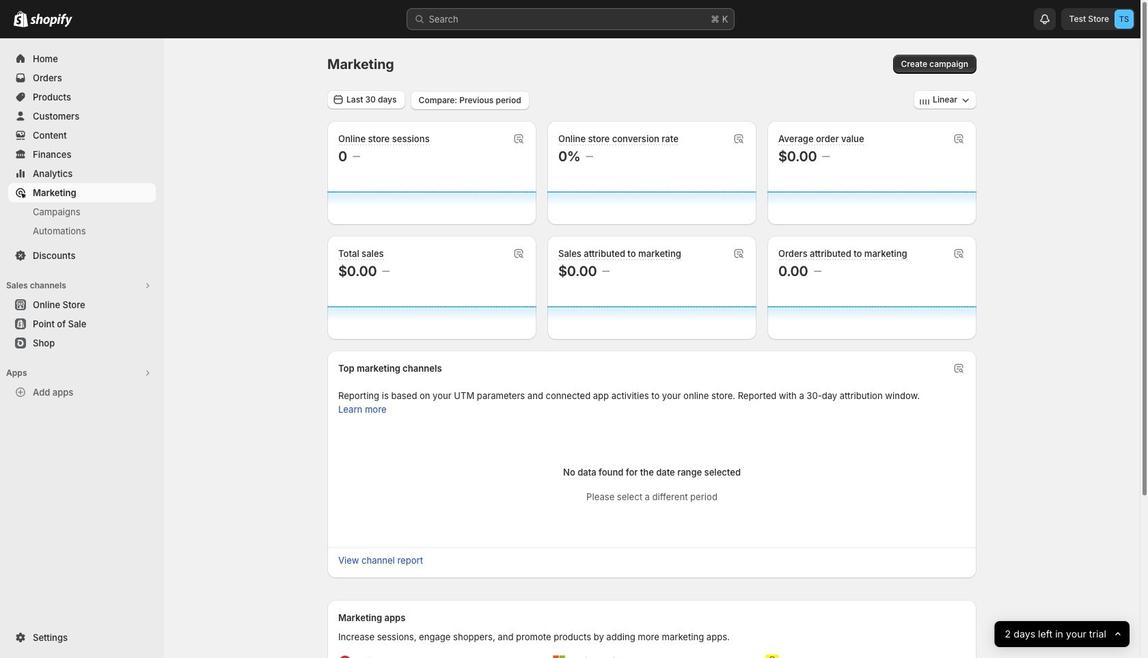 Task type: vqa. For each thing, say whether or not it's contained in the screenshot.
the Test Store "icon"
yes



Task type: describe. For each thing, give the bounding box(es) containing it.
shopify image
[[14, 11, 28, 27]]

shopify image
[[30, 14, 72, 27]]

test store image
[[1115, 10, 1134, 29]]



